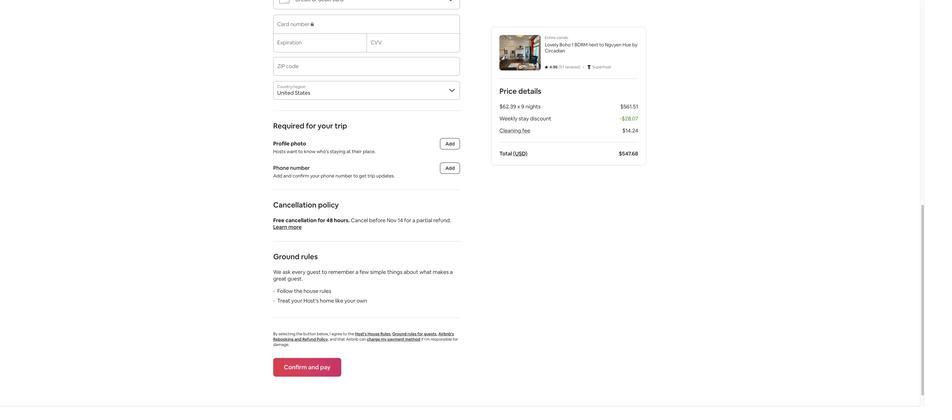 Task type: locate. For each thing, give the bounding box(es) containing it.
to right next
[[600, 42, 604, 48]]

photo
[[291, 140, 306, 147]]

and left that
[[330, 337, 337, 342]]

we ask every guest to remember a few simple things about what makes a great guest.
[[273, 269, 453, 282]]

guest
[[307, 269, 321, 276]]

0 horizontal spatial ground
[[273, 252, 300, 261]]

your
[[318, 121, 333, 131], [310, 173, 320, 179], [292, 297, 302, 304], [345, 297, 356, 304]]

the down guest.
[[294, 288, 303, 295]]

airbnb's rebooking and refund policy
[[273, 331, 454, 342]]

a inside free cancellation for 48 hours. cancel before nov 14 for a partial refund. learn more
[[413, 217, 416, 224]]

for left the i'm
[[418, 331, 423, 337]]

phone
[[321, 173, 335, 179]]

own
[[357, 297, 367, 304]]

1 vertical spatial add button
[[440, 163, 460, 174]]

rules left 'if'
[[408, 331, 417, 337]]

None text field
[[277, 66, 456, 72]]

more
[[289, 224, 302, 231]]

$62.39 x 9 nights
[[500, 103, 541, 110]]

to right guest
[[322, 269, 327, 276]]

1 horizontal spatial number
[[336, 173, 353, 179]]

, left "i"
[[328, 337, 329, 342]]

charge my payment method button
[[367, 337, 420, 342]]

2 vertical spatial rules
[[408, 331, 417, 337]]

i'm
[[425, 337, 430, 342]]

your inside phone number add and confirm your phone number to get trip updates.
[[310, 173, 320, 179]]

a left partial
[[413, 217, 416, 224]]

condo
[[557, 35, 569, 40]]

add button for profile photo
[[440, 138, 460, 150]]

rules up home
[[320, 288, 331, 295]]

57
[[560, 64, 565, 70]]

confirm
[[284, 363, 307, 371]]

profile photo hosts want to know who's staying at their place.
[[273, 140, 376, 155]]

0 vertical spatial add button
[[440, 138, 460, 150]]

to down photo
[[298, 149, 303, 155]]

know
[[304, 149, 316, 155]]

and down phone
[[283, 173, 292, 179]]

1
[[572, 42, 574, 48]]

1 vertical spatial rules
[[320, 288, 331, 295]]

for right responsible
[[453, 337, 458, 342]]

0 horizontal spatial trip
[[335, 121, 347, 131]]

a right makes
[[450, 269, 453, 276]]

and inside phone number add and confirm your phone number to get trip updates.
[[283, 173, 292, 179]]

14
[[398, 217, 403, 224]]

, right my
[[391, 331, 392, 337]]

price details
[[500, 86, 542, 96]]

united
[[277, 89, 294, 96]]

united states button
[[273, 81, 460, 100]]

1 vertical spatial add
[[446, 165, 455, 171]]

details
[[519, 86, 542, 96]]

host's
[[355, 331, 367, 337]]

airbnb's rebooking and refund policy button
[[273, 331, 454, 342]]

number right phone
[[336, 173, 353, 179]]

add button
[[440, 138, 460, 150], [440, 163, 460, 174]]

treat
[[277, 297, 290, 304]]

ground up the ask
[[273, 252, 300, 261]]

and inside the airbnb's rebooking and refund policy
[[295, 337, 302, 342]]

if
[[421, 337, 424, 342]]

discount
[[530, 115, 552, 122]]

trip right get
[[368, 173, 375, 179]]

rules up guest
[[301, 252, 318, 261]]

ask
[[283, 269, 291, 276]]

boho
[[560, 42, 571, 48]]

credit card image
[[279, 0, 290, 5]]

place.
[[363, 149, 376, 155]]

host's house rules button
[[355, 331, 391, 337]]

0 horizontal spatial number
[[290, 165, 310, 172]]

united states element
[[273, 81, 460, 100]]

circadian
[[545, 48, 565, 54]]

house
[[368, 331, 380, 337]]

refund
[[302, 337, 316, 342]]

-$28.07
[[620, 115, 639, 122]]

$14.24
[[623, 127, 639, 134]]

ground right rules
[[393, 331, 407, 337]]

a left few
[[356, 269, 359, 276]]

,
[[391, 331, 392, 337], [437, 331, 438, 337], [328, 337, 329, 342]]

48
[[327, 217, 333, 224]]

2 vertical spatial add
[[273, 173, 282, 179]]

weekly stay discount
[[500, 115, 552, 122]]

responsible
[[431, 337, 452, 342]]

by selecting the button below, i agree to the host's house rules , ground rules for guests ,
[[273, 331, 439, 337]]

$561.51
[[621, 103, 639, 110]]

0 horizontal spatial rules
[[301, 252, 318, 261]]

1 horizontal spatial ground
[[393, 331, 407, 337]]

for
[[306, 121, 316, 131], [318, 217, 325, 224], [404, 217, 412, 224], [418, 331, 423, 337], [453, 337, 458, 342]]

0 vertical spatial add
[[446, 141, 455, 147]]

cleaning fee button
[[500, 127, 531, 134]]

1 horizontal spatial trip
[[368, 173, 375, 179]]

states
[[295, 89, 311, 96]]

2 add button from the top
[[440, 163, 460, 174]]

entire
[[545, 35, 556, 40]]

for up photo
[[306, 121, 316, 131]]

policy
[[318, 200, 339, 210]]

your left phone
[[310, 173, 320, 179]]

trip up staying
[[335, 121, 347, 131]]

to inside 'profile photo hosts want to know who's staying at their place.'
[[298, 149, 303, 155]]

remember
[[329, 269, 355, 276]]

next
[[589, 42, 599, 48]]

for left 48
[[318, 217, 325, 224]]

(
[[559, 64, 560, 70]]

hue
[[623, 42, 632, 48]]

1 horizontal spatial a
[[413, 217, 416, 224]]

things
[[387, 269, 403, 276]]

, left "airbnb's"
[[437, 331, 438, 337]]

to left get
[[354, 173, 358, 179]]

learn more button
[[273, 224, 302, 231]]

0 horizontal spatial ,
[[328, 337, 329, 342]]

1 add button from the top
[[440, 138, 460, 150]]

and
[[283, 173, 292, 179], [295, 337, 302, 342], [330, 337, 337, 342], [308, 363, 319, 371]]

before
[[369, 217, 386, 224]]

2 horizontal spatial ,
[[437, 331, 438, 337]]

can
[[360, 337, 366, 342]]

trip inside phone number add and confirm your phone number to get trip updates.
[[368, 173, 375, 179]]

if i'm responsible for damage.
[[273, 337, 458, 347]]

2 horizontal spatial rules
[[408, 331, 417, 337]]

the
[[294, 288, 303, 295], [296, 331, 303, 337], [348, 331, 354, 337]]

1 horizontal spatial rules
[[320, 288, 331, 295]]

at
[[347, 149, 351, 155]]

1 horizontal spatial ,
[[391, 331, 392, 337]]

and left refund
[[295, 337, 302, 342]]

1 vertical spatial number
[[336, 173, 353, 179]]

number
[[290, 165, 310, 172], [336, 173, 353, 179]]

and left pay
[[308, 363, 319, 371]]

, and that airbnb can charge my payment method
[[328, 337, 420, 342]]

1 vertical spatial trip
[[368, 173, 375, 179]]

number up "confirm"
[[290, 165, 310, 172]]

the inside follow the house rules treat your host's home like your own
[[294, 288, 303, 295]]

cancellation
[[273, 200, 317, 210]]



Task type: describe. For each thing, give the bounding box(es) containing it.
(usd) button
[[513, 150, 528, 157]]

to inside 'entire condo lovely boho 1 bdrm next to nguyen hue by circadian'
[[600, 42, 604, 48]]

add inside phone number add and confirm your phone number to get trip updates.
[[273, 173, 282, 179]]

superhost
[[593, 64, 612, 70]]

few
[[360, 269, 369, 276]]

4.96 ( 57 reviews )
[[550, 64, 581, 70]]

phone
[[273, 165, 289, 172]]

(usd)
[[513, 150, 528, 157]]

confirm and pay button
[[273, 358, 341, 377]]

x
[[518, 103, 520, 110]]

makes
[[433, 269, 449, 276]]

•
[[583, 63, 585, 70]]

partial
[[417, 217, 432, 224]]

selecting
[[279, 331, 296, 337]]

that
[[338, 337, 345, 342]]

hosts
[[273, 149, 286, 155]]

$547.68
[[619, 150, 639, 157]]

rules inside follow the house rules treat your host's home like your own
[[320, 288, 331, 295]]

the left button
[[296, 331, 303, 337]]

payment
[[388, 337, 405, 342]]

reviews
[[565, 64, 579, 70]]

total (usd)
[[500, 150, 528, 157]]

learn
[[273, 224, 287, 231]]

guest.
[[288, 275, 303, 282]]

for right 14
[[404, 217, 412, 224]]

guests
[[424, 331, 437, 337]]

i
[[330, 331, 331, 337]]

by
[[633, 42, 638, 48]]

ground rules
[[273, 252, 318, 261]]

nguyen
[[605, 42, 622, 48]]

stay
[[519, 115, 529, 122]]

hours.
[[334, 217, 350, 224]]

method
[[405, 337, 420, 342]]

home
[[320, 297, 334, 304]]

host's
[[304, 297, 319, 304]]

your right like
[[345, 297, 356, 304]]

4.96
[[550, 64, 558, 70]]

who's
[[317, 149, 329, 155]]

-
[[620, 115, 622, 122]]

cancellation
[[286, 217, 317, 224]]

we
[[273, 269, 282, 276]]

entire condo lovely boho 1 bdrm next to nguyen hue by circadian
[[545, 35, 638, 54]]

cleaning
[[500, 127, 521, 134]]

charge
[[367, 337, 380, 342]]

to inside we ask every guest to remember a few simple things about what makes a great guest.
[[322, 269, 327, 276]]

1 vertical spatial ground
[[393, 331, 407, 337]]

your right the treat
[[292, 297, 302, 304]]

agree
[[332, 331, 342, 337]]

add for phone number
[[446, 165, 455, 171]]

every
[[292, 269, 306, 276]]

about
[[404, 269, 418, 276]]

my
[[381, 337, 387, 342]]

0 vertical spatial trip
[[335, 121, 347, 131]]

0 vertical spatial number
[[290, 165, 310, 172]]

lovely
[[545, 42, 559, 48]]

to inside phone number add and confirm your phone number to get trip updates.
[[354, 173, 358, 179]]

0 vertical spatial rules
[[301, 252, 318, 261]]

price
[[500, 86, 517, 96]]

damage.
[[273, 342, 289, 347]]

)
[[579, 64, 581, 70]]

required
[[273, 121, 304, 131]]

ground rules for guests link
[[393, 331, 437, 337]]

your up 'profile photo hosts want to know who's staying at their place.'
[[318, 121, 333, 131]]

pay
[[320, 363, 331, 371]]

great
[[273, 275, 287, 282]]

follow the house rules treat your host's home like your own
[[277, 288, 367, 304]]

want
[[287, 149, 297, 155]]

0 vertical spatial ground
[[273, 252, 300, 261]]

9
[[522, 103, 525, 110]]

2 horizontal spatial a
[[450, 269, 453, 276]]

updates.
[[376, 173, 395, 179]]

$28.07
[[622, 115, 639, 122]]

bdrm
[[575, 42, 588, 48]]

follow
[[277, 288, 293, 295]]

the left host's
[[348, 331, 354, 337]]

for inside if i'm responsible for damage.
[[453, 337, 458, 342]]

by
[[273, 331, 278, 337]]

staying
[[330, 149, 346, 155]]

add for profile photo
[[446, 141, 455, 147]]

confirm
[[293, 173, 309, 179]]

cleaning fee
[[500, 127, 531, 134]]

united states
[[277, 89, 311, 96]]

add button for phone number
[[440, 163, 460, 174]]

get
[[359, 173, 367, 179]]

free
[[273, 217, 285, 224]]

their
[[352, 149, 362, 155]]

to right agree at the bottom of page
[[343, 331, 347, 337]]

house
[[304, 288, 319, 295]]

cancellation policy
[[273, 200, 339, 210]]

cancel
[[351, 217, 368, 224]]

simple
[[370, 269, 386, 276]]

phone number add and confirm your phone number to get trip updates.
[[273, 165, 395, 179]]

0 horizontal spatial a
[[356, 269, 359, 276]]

free cancellation for 48 hours. cancel before nov 14 for a partial refund. learn more
[[273, 217, 451, 231]]

confirm and pay
[[284, 363, 331, 371]]

nights
[[526, 103, 541, 110]]



Task type: vqa. For each thing, say whether or not it's contained in the screenshot.
can
yes



